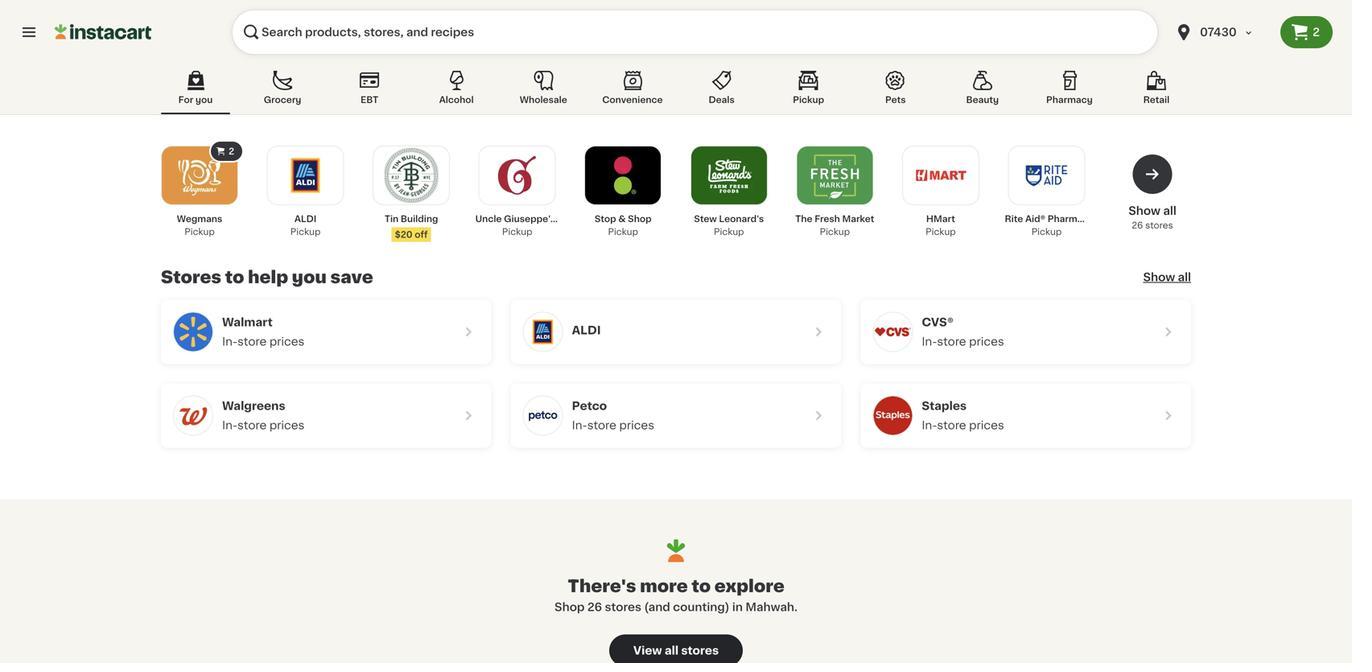 Task type: vqa. For each thing, say whether or not it's contained in the screenshot.
shopping.
no



Task type: locate. For each thing, give the bounding box(es) containing it.
2 vertical spatial all
[[665, 645, 679, 656]]

store
[[237, 336, 267, 347], [937, 336, 966, 347], [237, 420, 267, 431], [587, 420, 616, 431], [937, 420, 966, 431]]

2 07430 button from the left
[[1174, 10, 1271, 55]]

in- down petco
[[572, 420, 587, 431]]

pickup inside the fresh market pickup
[[820, 227, 850, 236]]

save
[[330, 269, 373, 286]]

1 vertical spatial all
[[1178, 272, 1191, 283]]

stores inside button
[[681, 645, 719, 656]]

aldi pickup
[[290, 215, 321, 236]]

26
[[1132, 221, 1143, 230], [587, 602, 602, 613]]

pharmacy inside rite aid® pharmacy pickup
[[1048, 215, 1094, 223]]

to left help
[[225, 269, 244, 286]]

pickup down aid®
[[1032, 227, 1062, 236]]

all for view all stores
[[665, 645, 679, 656]]

stew
[[694, 215, 717, 223]]

prices for walmart in-store prices
[[269, 336, 305, 347]]

1 vertical spatial show
[[1143, 272, 1175, 283]]

off
[[415, 230, 428, 239]]

1 vertical spatial 26
[[587, 602, 602, 613]]

pharmacy
[[1046, 95, 1093, 104], [1048, 215, 1094, 223]]

0 vertical spatial stores
[[1145, 221, 1173, 230]]

deals button
[[687, 68, 756, 114]]

walgreens
[[222, 400, 285, 412]]

staples image
[[874, 396, 912, 435]]

store down walmart
[[237, 336, 267, 347]]

building
[[401, 215, 438, 223]]

1 vertical spatial to
[[692, 578, 711, 595]]

pickup
[[793, 95, 824, 104], [185, 227, 215, 236], [290, 227, 321, 236], [502, 227, 532, 236], [608, 227, 638, 236], [714, 227, 744, 236], [820, 227, 850, 236], [926, 227, 956, 236], [1032, 227, 1062, 236]]

walmart
[[222, 317, 273, 328]]

stores inside there's more to explore shop 26 stores (and counting) in mahwah.
[[605, 602, 642, 613]]

rite aid® pharmacy pickup
[[1005, 215, 1094, 236]]

1 horizontal spatial stores
[[681, 645, 719, 656]]

store down cvs®
[[937, 336, 966, 347]]

market
[[842, 215, 874, 223]]

store inside petco in-store prices
[[587, 420, 616, 431]]

marketplace
[[558, 215, 615, 223]]

in- down walmart
[[222, 336, 237, 347]]

prices inside walmart in-store prices
[[269, 336, 305, 347]]

to inside tab panel
[[225, 269, 244, 286]]

counting)
[[673, 602, 730, 613]]

walgreens image
[[174, 396, 212, 435]]

view
[[633, 645, 662, 656]]

1 vertical spatial you
[[292, 269, 327, 286]]

you inside button
[[195, 95, 213, 104]]

prices for staples in-store prices
[[969, 420, 1004, 431]]

0 horizontal spatial all
[[665, 645, 679, 656]]

stores
[[1145, 221, 1173, 230], [605, 602, 642, 613], [681, 645, 719, 656]]

hmart image
[[913, 148, 968, 203]]

aldi inside "aldi" link
[[572, 325, 601, 336]]

0 vertical spatial 2
[[1313, 27, 1320, 38]]

0 horizontal spatial you
[[195, 95, 213, 104]]

prices
[[269, 336, 305, 347], [969, 336, 1004, 347], [269, 420, 305, 431], [619, 420, 654, 431], [969, 420, 1004, 431]]

1 07430 button from the left
[[1165, 10, 1281, 55]]

for you button
[[161, 68, 230, 114]]

2 inside stores to help you save tab panel
[[229, 147, 234, 156]]

all inside show all 26 stores
[[1163, 205, 1177, 217]]

you right help
[[292, 269, 327, 286]]

instacart image
[[55, 23, 151, 42]]

$20
[[395, 230, 413, 239]]

walmart image
[[174, 313, 212, 351]]

1 vertical spatial stores
[[605, 602, 642, 613]]

you right for
[[195, 95, 213, 104]]

store inside walgreens in-store prices
[[237, 420, 267, 431]]

you
[[195, 95, 213, 104], [292, 269, 327, 286]]

(and
[[644, 602, 670, 613]]

stew leonard's image
[[702, 148, 756, 203]]

all
[[1163, 205, 1177, 217], [1178, 272, 1191, 283], [665, 645, 679, 656]]

0 vertical spatial aldi
[[294, 215, 317, 223]]

store down walgreens on the bottom of the page
[[237, 420, 267, 431]]

0 horizontal spatial shop
[[555, 602, 585, 613]]

0 horizontal spatial 2
[[229, 147, 234, 156]]

stores down counting)
[[681, 645, 719, 656]]

there's
[[568, 578, 636, 595]]

store inside staples in-store prices
[[937, 420, 966, 431]]

2
[[1313, 27, 1320, 38], [229, 147, 234, 156]]

1 horizontal spatial you
[[292, 269, 327, 286]]

1 horizontal spatial all
[[1163, 205, 1177, 217]]

pickup down &
[[608, 227, 638, 236]]

staples
[[922, 400, 967, 412]]

stores to help you save tab panel
[[153, 140, 1199, 448]]

0 vertical spatial show
[[1129, 205, 1161, 217]]

for you
[[178, 95, 213, 104]]

1 horizontal spatial to
[[692, 578, 711, 595]]

0 horizontal spatial aldi
[[294, 215, 317, 223]]

0 horizontal spatial 26
[[587, 602, 602, 613]]

pickup down hmart
[[926, 227, 956, 236]]

shop right &
[[628, 215, 652, 223]]

store inside walmart in-store prices
[[237, 336, 267, 347]]

in- inside walgreens in-store prices
[[222, 420, 237, 431]]

pickup inside 'stew leonard's pickup'
[[714, 227, 744, 236]]

in- inside walmart in-store prices
[[222, 336, 237, 347]]

1 horizontal spatial aldi image
[[524, 313, 562, 351]]

explore
[[715, 578, 785, 595]]

prices inside walgreens in-store prices
[[269, 420, 305, 431]]

pickup down the fresh
[[820, 227, 850, 236]]

0 vertical spatial all
[[1163, 205, 1177, 217]]

show all button
[[1143, 269, 1191, 285]]

store for cvs®
[[937, 336, 966, 347]]

aldi for aldi pickup
[[294, 215, 317, 223]]

0 vertical spatial 26
[[1132, 221, 1143, 230]]

1 vertical spatial aldi
[[572, 325, 601, 336]]

aldi image
[[278, 148, 333, 203], [524, 313, 562, 351]]

pharmacy right aid®
[[1048, 215, 1094, 223]]

in- down walgreens on the bottom of the page
[[222, 420, 237, 431]]

pickup inside the wegmans pickup
[[185, 227, 215, 236]]

store down staples
[[937, 420, 966, 431]]

1 vertical spatial 2
[[229, 147, 234, 156]]

stores up 'show all' in the top right of the page
[[1145, 221, 1173, 230]]

pickup down leonard's at top right
[[714, 227, 744, 236]]

2 horizontal spatial stores
[[1145, 221, 1173, 230]]

mahwah.
[[746, 602, 798, 613]]

all for show all
[[1178, 272, 1191, 283]]

all for show all 26 stores
[[1163, 205, 1177, 217]]

in- inside "cvs® in-store prices"
[[922, 336, 937, 347]]

in- inside staples in-store prices
[[922, 420, 937, 431]]

show inside popup button
[[1143, 272, 1175, 283]]

in- for walmart in-store prices
[[222, 336, 237, 347]]

convenience button
[[596, 68, 669, 114]]

aldi
[[294, 215, 317, 223], [572, 325, 601, 336]]

1 horizontal spatial 26
[[1132, 221, 1143, 230]]

to
[[225, 269, 244, 286], [692, 578, 711, 595]]

aid®
[[1025, 215, 1046, 223]]

giuseppe's
[[504, 215, 556, 223]]

1 vertical spatial aldi image
[[524, 313, 562, 351]]

1 vertical spatial shop
[[555, 602, 585, 613]]

2 button
[[1281, 16, 1333, 48]]

in- down staples
[[922, 420, 937, 431]]

show
[[1129, 205, 1161, 217], [1143, 272, 1175, 283]]

to up counting)
[[692, 578, 711, 595]]

shop down there's
[[555, 602, 585, 613]]

1 horizontal spatial aldi
[[572, 325, 601, 336]]

pharmacy up rite aid® pharmacy image at the right of page
[[1046, 95, 1093, 104]]

stores down there's
[[605, 602, 642, 613]]

0 vertical spatial aldi image
[[278, 148, 333, 203]]

0 vertical spatial to
[[225, 269, 244, 286]]

26 inside show all 26 stores
[[1132, 221, 1143, 230]]

show down show all 26 stores
[[1143, 272, 1175, 283]]

1 horizontal spatial shop
[[628, 215, 652, 223]]

prices inside staples in-store prices
[[969, 420, 1004, 431]]

stop & shop pickup
[[595, 215, 652, 236]]

shop inside there's more to explore shop 26 stores (and counting) in mahwah.
[[555, 602, 585, 613]]

view all stores
[[633, 645, 719, 656]]

the fresh market pickup
[[795, 215, 874, 236]]

0 horizontal spatial stores
[[605, 602, 642, 613]]

0 vertical spatial you
[[195, 95, 213, 104]]

2 horizontal spatial all
[[1178, 272, 1191, 283]]

view all stores link
[[609, 635, 743, 663]]

in- down cvs®
[[922, 336, 937, 347]]

aldi inside aldi pickup
[[294, 215, 317, 223]]

07430
[[1200, 27, 1237, 38]]

aldi up petco
[[572, 325, 601, 336]]

pickup down giuseppe's
[[502, 227, 532, 236]]

07430 button
[[1165, 10, 1281, 55], [1174, 10, 1271, 55]]

all inside button
[[665, 645, 679, 656]]

show up 'show all' in the top right of the page
[[1129, 205, 1161, 217]]

shop
[[628, 215, 652, 223], [555, 602, 585, 613]]

0 horizontal spatial aldi image
[[278, 148, 333, 203]]

pickup down wegmans
[[185, 227, 215, 236]]

show for show all 26 stores
[[1129, 205, 1161, 217]]

the
[[795, 215, 813, 223]]

prices inside petco in-store prices
[[619, 420, 654, 431]]

0 vertical spatial pharmacy
[[1046, 95, 1093, 104]]

1 vertical spatial pharmacy
[[1048, 215, 1094, 223]]

stop
[[595, 215, 616, 223]]

grocery button
[[248, 68, 317, 114]]

ebt
[[361, 95, 378, 104]]

0 vertical spatial shop
[[628, 215, 652, 223]]

1 horizontal spatial 2
[[1313, 27, 1320, 38]]

store down petco
[[587, 420, 616, 431]]

prices for petco in-store prices
[[619, 420, 654, 431]]

store inside "cvs® in-store prices"
[[937, 336, 966, 347]]

show inside show all 26 stores
[[1129, 205, 1161, 217]]

ebt button
[[335, 68, 404, 114]]

wegmans
[[177, 215, 222, 223]]

None search field
[[232, 10, 1158, 55]]

in- inside petco in-store prices
[[572, 420, 587, 431]]

prices inside "cvs® in-store prices"
[[969, 336, 1004, 347]]

aldi image for stop & shop image
[[278, 148, 333, 203]]

2 vertical spatial stores
[[681, 645, 719, 656]]

in-
[[222, 336, 237, 347], [922, 336, 937, 347], [222, 420, 237, 431], [572, 420, 587, 431], [922, 420, 937, 431]]

26 inside there's more to explore shop 26 stores (and counting) in mahwah.
[[587, 602, 602, 613]]

aldi up stores to help you save
[[294, 215, 317, 223]]

show for show all
[[1143, 272, 1175, 283]]

rite
[[1005, 215, 1023, 223]]

hmart pickup
[[926, 215, 956, 236]]

all inside popup button
[[1178, 272, 1191, 283]]

prices for cvs® in-store prices
[[969, 336, 1004, 347]]

petco image
[[524, 396, 562, 435]]

0 horizontal spatial to
[[225, 269, 244, 286]]

pickup up the fresh market "image"
[[793, 95, 824, 104]]



Task type: describe. For each thing, give the bounding box(es) containing it.
pharmacy button
[[1035, 68, 1104, 114]]

retail button
[[1122, 68, 1191, 114]]

in- for walgreens in-store prices
[[222, 420, 237, 431]]

for
[[178, 95, 193, 104]]

stores inside show all 26 stores
[[1145, 221, 1173, 230]]

help
[[248, 269, 288, 286]]

stores to help you save
[[161, 269, 373, 286]]

in- for petco in-store prices
[[572, 420, 587, 431]]

cvs® in-store prices
[[922, 317, 1004, 347]]

pickup button
[[774, 68, 843, 114]]

pets button
[[861, 68, 930, 114]]

petco
[[572, 400, 607, 412]]

aldi for aldi
[[572, 325, 601, 336]]

shop categories tab list
[[161, 68, 1191, 114]]

in- for staples in-store prices
[[922, 420, 937, 431]]

pets
[[885, 95, 906, 104]]

wegmans pickup
[[177, 215, 222, 236]]

pickup inside rite aid® pharmacy pickup
[[1032, 227, 1062, 236]]

there's more to explore shop 26 stores (and counting) in mahwah.
[[555, 578, 798, 613]]

wholesale
[[520, 95, 567, 104]]

pickup up stores to help you save
[[290, 227, 321, 236]]

pharmacy inside "button"
[[1046, 95, 1093, 104]]

to inside there's more to explore shop 26 stores (and counting) in mahwah.
[[692, 578, 711, 595]]

tin building image
[[384, 148, 439, 203]]

wegmans image
[[172, 148, 227, 203]]

store for walmart
[[237, 336, 267, 347]]

store for walgreens
[[237, 420, 267, 431]]

Search field
[[232, 10, 1158, 55]]

wholesale button
[[509, 68, 578, 114]]

cvs® image
[[874, 313, 912, 351]]

petco in-store prices
[[572, 400, 654, 431]]

staples in-store prices
[[922, 400, 1004, 431]]

more
[[640, 578, 688, 595]]

convenience
[[602, 95, 663, 104]]

show all 26 stores
[[1129, 205, 1177, 230]]

prices for walgreens in-store prices
[[269, 420, 305, 431]]

grocery
[[264, 95, 301, 104]]

retail
[[1143, 95, 1170, 104]]

pickup inside uncle giuseppe's marketplace pickup
[[502, 227, 532, 236]]

pickup inside stop & shop pickup
[[608, 227, 638, 236]]

stop & shop image
[[596, 148, 651, 203]]

pickup inside pickup button
[[793, 95, 824, 104]]

alcohol
[[439, 95, 474, 104]]

rite aid® pharmacy image
[[1019, 148, 1074, 203]]

stores
[[161, 269, 221, 286]]

walgreens in-store prices
[[222, 400, 305, 431]]

view all stores button
[[609, 635, 743, 663]]

store for petco
[[587, 420, 616, 431]]

alcohol button
[[422, 68, 491, 114]]

2 inside 2 button
[[1313, 27, 1320, 38]]

you inside tab panel
[[292, 269, 327, 286]]

shop inside stop & shop pickup
[[628, 215, 652, 223]]

in
[[732, 602, 743, 613]]

beauty button
[[948, 68, 1017, 114]]

&
[[618, 215, 626, 223]]

tin building $20 off
[[385, 215, 438, 239]]

beauty
[[966, 95, 999, 104]]

in- for cvs® in-store prices
[[922, 336, 937, 347]]

leonard's
[[719, 215, 764, 223]]

show all
[[1143, 272, 1191, 283]]

tin
[[385, 215, 399, 223]]

uncle giuseppe's marketplace pickup
[[475, 215, 615, 236]]

hmart
[[926, 215, 955, 223]]

store for staples
[[937, 420, 966, 431]]

the fresh market image
[[808, 148, 862, 203]]

fresh
[[815, 215, 840, 223]]

uncle
[[475, 215, 502, 223]]

deals
[[709, 95, 735, 104]]

walmart in-store prices
[[222, 317, 305, 347]]

aldi image for petco image
[[524, 313, 562, 351]]

cvs®
[[922, 317, 954, 328]]

uncle giuseppe's marketplace image
[[490, 148, 545, 203]]

aldi link
[[511, 300, 841, 364]]

stew leonard's pickup
[[694, 215, 764, 236]]



